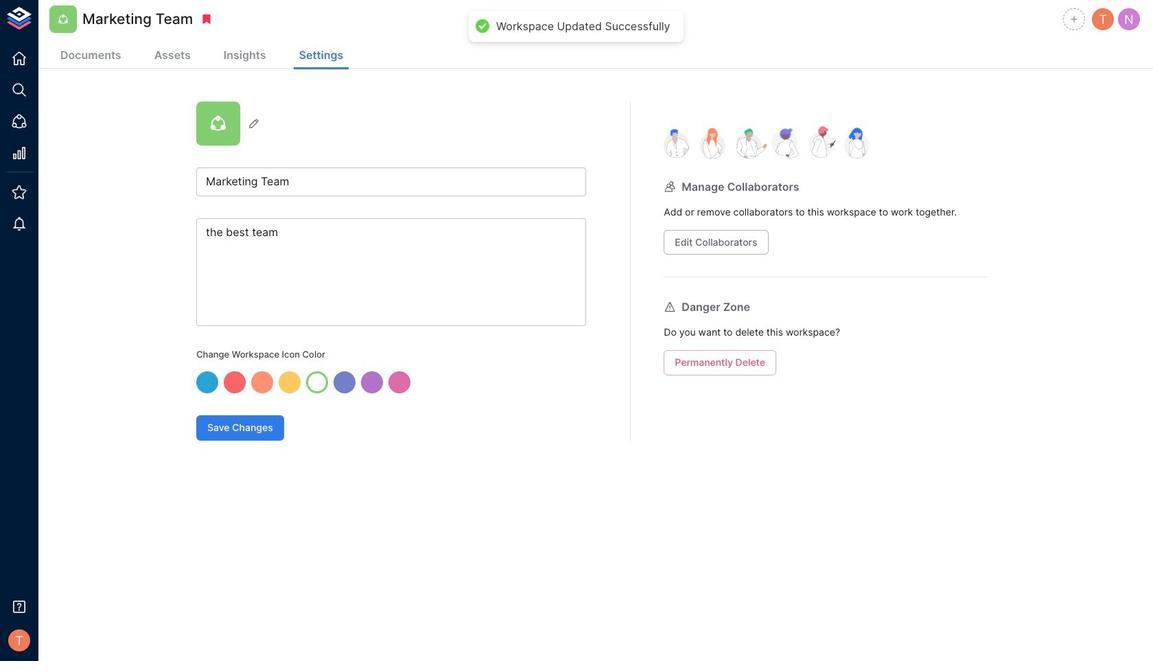 Task type: vqa. For each thing, say whether or not it's contained in the screenshot.
2nd help image
no



Task type: locate. For each thing, give the bounding box(es) containing it.
Workspace notes are visible to all members and guests. text field
[[196, 218, 586, 326]]

status
[[497, 19, 671, 33]]

remove bookmark image
[[201, 13, 213, 25]]

Workspace Name text field
[[196, 168, 586, 196]]



